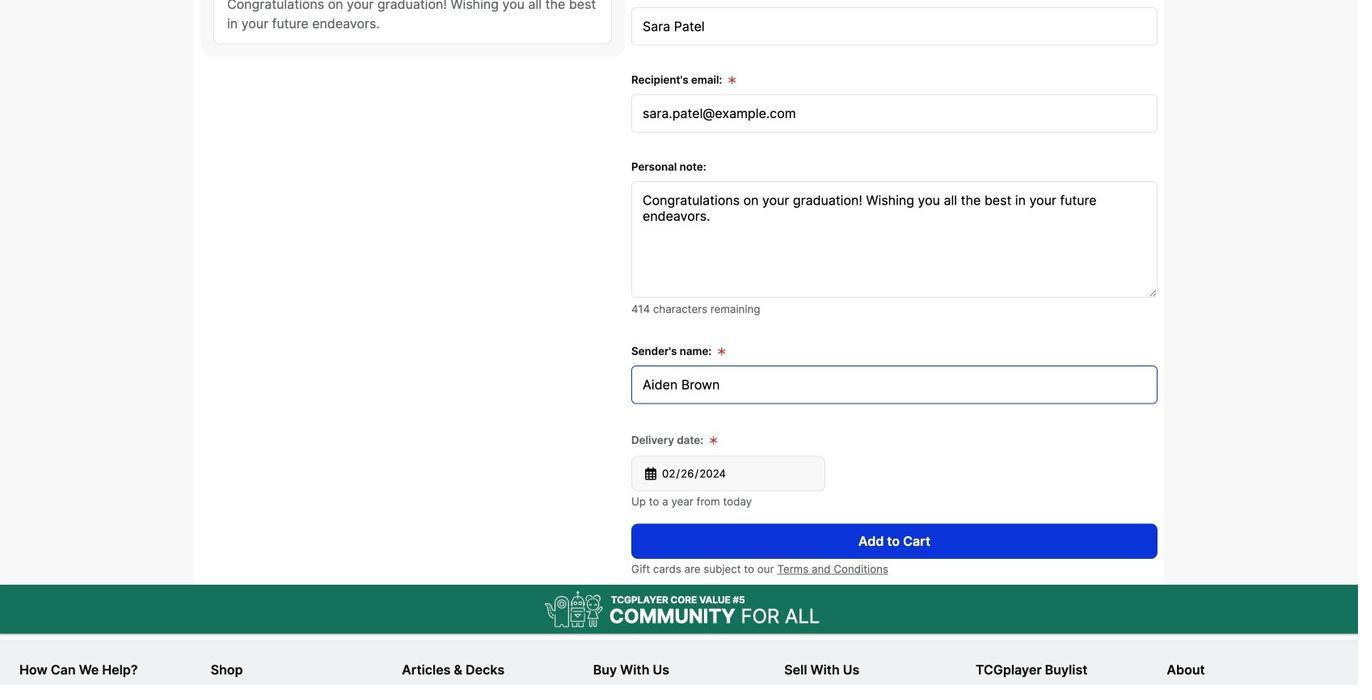 Task type: locate. For each thing, give the bounding box(es) containing it.
1 vertical spatial asterisk image
[[718, 347, 726, 356]]

calendar days image
[[645, 467, 657, 480]]

asterisk image
[[728, 75, 737, 85], [718, 347, 726, 356]]

None date field
[[632, 457, 825, 491]]

Sender's name: text field
[[632, 366, 1158, 404]]

1 horizontal spatial asterisk image
[[728, 75, 737, 85]]

0 vertical spatial asterisk image
[[728, 75, 737, 85]]

0 horizontal spatial asterisk image
[[718, 347, 726, 356]]

Recipient's name: text field
[[632, 7, 1158, 46]]



Task type: describe. For each thing, give the bounding box(es) containing it.
Recipient's email: email field
[[632, 94, 1158, 133]]

asterisk image for "sender's name:" text field
[[718, 347, 726, 356]]

Personal note: text field
[[632, 181, 1158, 298]]

asterisk image for recipient's email: "email field"
[[728, 75, 737, 85]]

asterisk image
[[710, 436, 718, 445]]



Task type: vqa. For each thing, say whether or not it's contained in the screenshot.
Personal note: 'TEXT BOX'
yes



